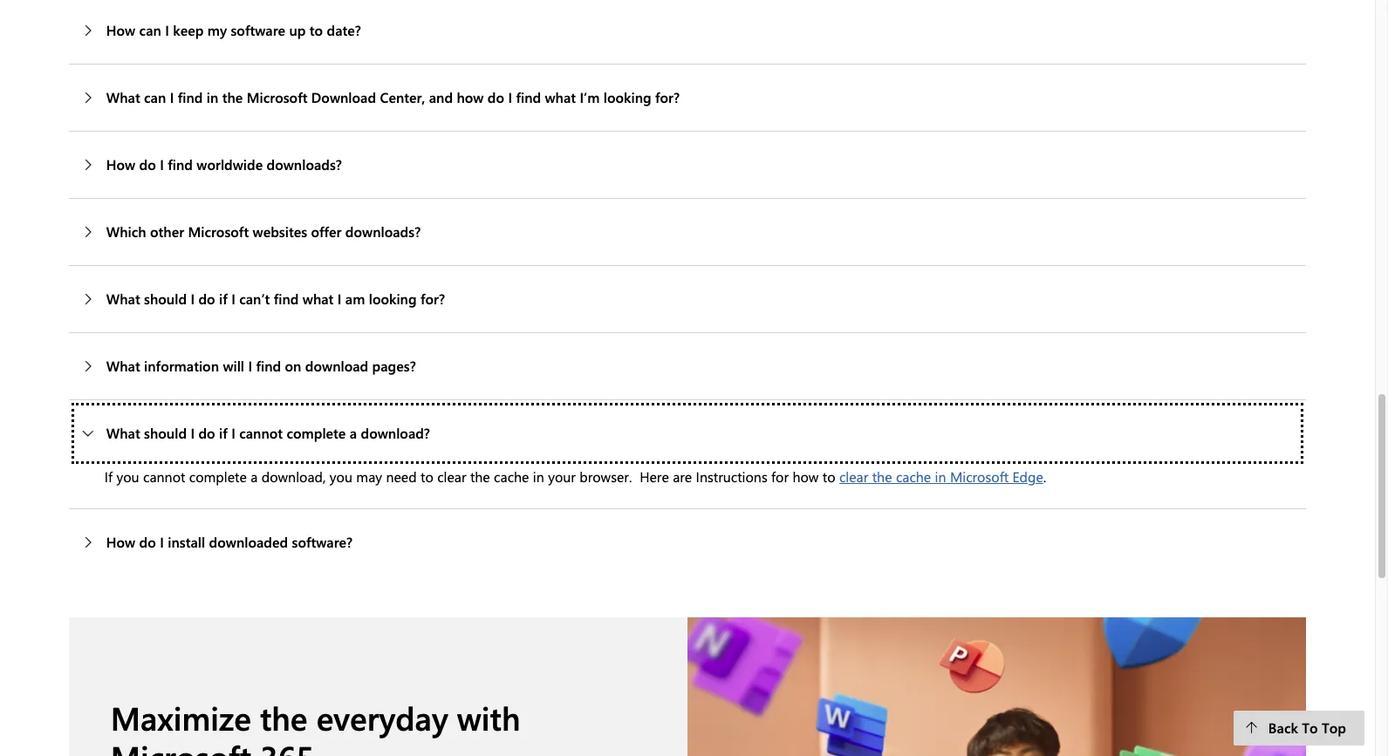 Task type: vqa. For each thing, say whether or not it's contained in the screenshot.
"ISSUES"
no



Task type: describe. For each thing, give the bounding box(es) containing it.
2 horizontal spatial to
[[823, 468, 836, 486]]

the inside 'maximize the everyday with microsoft 365'
[[260, 697, 308, 739]]

how do i find worldwide downloads? button
[[69, 132, 1307, 198]]

download
[[305, 357, 369, 375]]

2 horizontal spatial in
[[935, 468, 947, 486]]

date?
[[327, 21, 361, 39]]

in inside dropdown button
[[207, 88, 219, 107]]

cannot inside dropdown button
[[239, 424, 283, 443]]

what for what information will i find on download pages?
[[106, 357, 140, 375]]

back to top link
[[1235, 711, 1365, 746]]

my
[[208, 21, 227, 39]]

top
[[1322, 719, 1347, 738]]

offer
[[311, 223, 342, 241]]

1 clear from the left
[[437, 468, 467, 486]]

software?
[[292, 533, 353, 552]]

1 vertical spatial what
[[303, 290, 334, 308]]

download?
[[361, 424, 430, 443]]

pages?
[[372, 357, 416, 375]]

find left i'm
[[516, 88, 541, 107]]

up
[[289, 21, 306, 39]]

back to top
[[1269, 719, 1347, 738]]

keep
[[173, 21, 204, 39]]

here
[[640, 468, 669, 486]]

which other microsoft websites offer downloads?
[[106, 223, 421, 241]]

what for what should i do if i can't find what i am looking for?
[[106, 290, 140, 308]]

1 horizontal spatial for?
[[656, 88, 680, 107]]

clear the cache in microsoft edge link
[[840, 468, 1044, 486]]

if for can't
[[219, 290, 228, 308]]

downloaded
[[209, 533, 288, 552]]

what should i do if i can't find what i am looking for? button
[[69, 266, 1307, 333]]

microsoft inside 'maximize the everyday with microsoft 365'
[[111, 735, 251, 757]]

1 vertical spatial for?
[[421, 290, 445, 308]]

what can i find in the microsoft download center, and how do i find what i'm looking for? button
[[69, 65, 1307, 131]]

how can i keep my software up to date? button
[[69, 0, 1307, 64]]

downloads? for which other microsoft websites offer downloads?
[[346, 223, 421, 241]]

complete inside dropdown button
[[287, 424, 346, 443]]

find down "keep"
[[178, 88, 203, 107]]

1 horizontal spatial looking
[[604, 88, 652, 107]]

what can i find in the microsoft download center, and how do i find what i'm looking for?
[[106, 88, 680, 107]]

websites
[[253, 223, 307, 241]]

on
[[285, 357, 302, 375]]

1 vertical spatial cannot
[[143, 468, 185, 486]]

edge
[[1013, 468, 1044, 486]]

which other microsoft websites offer downloads? button
[[69, 199, 1307, 265]]

can for what
[[144, 88, 166, 107]]

will
[[223, 357, 244, 375]]

find right 'can't' at top left
[[274, 290, 299, 308]]

how can i keep my software up to date?
[[106, 21, 361, 39]]

back
[[1269, 719, 1299, 738]]

the inside dropdown button
[[222, 88, 243, 107]]

1 vertical spatial a
[[251, 468, 258, 486]]

with
[[457, 697, 521, 739]]

how for how do i install downloaded software?
[[106, 533, 135, 552]]

do left 'can't' at top left
[[199, 290, 215, 308]]

what for what should i do if i cannot complete a download?
[[106, 424, 140, 443]]

should for what should i do if i can't find what i am looking for?
[[144, 290, 187, 308]]

how for how can i keep my software up to date?
[[106, 21, 135, 39]]

do up other
[[139, 155, 156, 174]]

center,
[[380, 88, 425, 107]]

do down "information"
[[199, 424, 215, 443]]

should for what should i do if i cannot complete a download?
[[144, 424, 187, 443]]



Task type: locate. For each thing, give the bounding box(es) containing it.
0 vertical spatial for?
[[656, 88, 680, 107]]

if
[[219, 290, 228, 308], [219, 424, 228, 443]]

can't
[[239, 290, 270, 308]]

how
[[457, 88, 484, 107], [793, 468, 819, 486]]

3 what from the top
[[106, 357, 140, 375]]

1 vertical spatial can
[[144, 88, 166, 107]]

maximize the everyday with microsoft 365
[[111, 697, 521, 757]]

software
[[231, 21, 285, 39]]

worldwide
[[197, 155, 263, 174]]

i
[[165, 21, 169, 39], [170, 88, 174, 107], [508, 88, 512, 107], [160, 155, 164, 174], [191, 290, 195, 308], [231, 290, 236, 308], [338, 290, 342, 308], [248, 357, 252, 375], [191, 424, 195, 443], [231, 424, 236, 443], [160, 533, 164, 552]]

1 horizontal spatial how
[[793, 468, 819, 486]]

3 how from the top
[[106, 533, 135, 552]]

if
[[105, 468, 113, 486]]

0 horizontal spatial looking
[[369, 290, 417, 308]]

1 horizontal spatial cannot
[[239, 424, 283, 443]]

for? right "am"
[[421, 290, 445, 308]]

1 should from the top
[[144, 290, 187, 308]]

a young woman works on a surface laptop while microsoft 365 app icons whirl around her head. image
[[688, 618, 1307, 757]]

clear right for
[[840, 468, 869, 486]]

a
[[350, 424, 357, 443], [251, 468, 258, 486]]

i'm
[[580, 88, 600, 107]]

cache
[[494, 468, 529, 486], [896, 468, 932, 486]]

cannot up download,
[[239, 424, 283, 443]]

how
[[106, 21, 135, 39], [106, 155, 135, 174], [106, 533, 135, 552]]

what
[[545, 88, 576, 107], [303, 290, 334, 308]]

to right up at the left top of page
[[310, 21, 323, 39]]

1 horizontal spatial clear
[[840, 468, 869, 486]]

1 horizontal spatial in
[[533, 468, 544, 486]]

0 vertical spatial can
[[139, 21, 161, 39]]

0 horizontal spatial clear
[[437, 468, 467, 486]]

to
[[310, 21, 323, 39], [421, 468, 434, 486], [823, 468, 836, 486]]

how left "keep"
[[106, 21, 135, 39]]

0 vertical spatial cannot
[[239, 424, 283, 443]]

what should i do if i cannot complete a download?
[[106, 424, 430, 443]]

microsoft
[[247, 88, 308, 107], [188, 223, 249, 241], [951, 468, 1009, 486], [111, 735, 251, 757]]

should down "information"
[[144, 424, 187, 443]]

how up which
[[106, 155, 135, 174]]

0 vertical spatial what
[[545, 88, 576, 107]]

if left 'can't' at top left
[[219, 290, 228, 308]]

everyday
[[317, 697, 448, 739]]

0 horizontal spatial for?
[[421, 290, 445, 308]]

do left 'install'
[[139, 533, 156, 552]]

0 horizontal spatial you
[[116, 468, 139, 486]]

what left i'm
[[545, 88, 576, 107]]

how do i install downloaded software? button
[[69, 510, 1307, 576]]

your
[[548, 468, 576, 486]]

for?
[[656, 88, 680, 107], [421, 290, 445, 308]]

1 vertical spatial downloads?
[[346, 223, 421, 241]]

0 vertical spatial how
[[457, 88, 484, 107]]

find left worldwide
[[168, 155, 193, 174]]

downloads? up offer
[[267, 155, 342, 174]]

clear right 'need'
[[437, 468, 467, 486]]

0 vertical spatial should
[[144, 290, 187, 308]]

1 vertical spatial looking
[[369, 290, 417, 308]]

download
[[312, 88, 376, 107]]

0 horizontal spatial cannot
[[143, 468, 185, 486]]

a inside what should i do if i cannot complete a download? dropdown button
[[350, 424, 357, 443]]

1 vertical spatial if
[[219, 424, 228, 443]]

what information will i find on download pages? button
[[69, 334, 1307, 400]]

to right for
[[823, 468, 836, 486]]

in
[[207, 88, 219, 107], [533, 468, 544, 486], [935, 468, 947, 486]]

1 horizontal spatial you
[[330, 468, 353, 486]]

complete up download,
[[287, 424, 346, 443]]

1 vertical spatial how
[[106, 155, 135, 174]]

complete up how do i install downloaded software? on the left bottom of page
[[189, 468, 247, 486]]

0 horizontal spatial to
[[310, 21, 323, 39]]

a left download,
[[251, 468, 258, 486]]

instructions
[[696, 468, 768, 486]]

1 vertical spatial how
[[793, 468, 819, 486]]

what left "am"
[[303, 290, 334, 308]]

if down will
[[219, 424, 228, 443]]

0 horizontal spatial complete
[[189, 468, 247, 486]]

do right and
[[488, 88, 505, 107]]

how do i install downloaded software?
[[106, 533, 353, 552]]

how right for
[[793, 468, 819, 486]]

what should i do if i can't find what i am looking for?
[[106, 290, 445, 308]]

0 horizontal spatial downloads?
[[267, 155, 342, 174]]

2 how from the top
[[106, 155, 135, 174]]

you
[[116, 468, 139, 486], [330, 468, 353, 486]]

how inside what can i find in the microsoft download center, and how do i find what i'm looking for? dropdown button
[[457, 88, 484, 107]]

2 cache from the left
[[896, 468, 932, 486]]

to inside dropdown button
[[310, 21, 323, 39]]

what for what can i find in the microsoft download center, and how do i find what i'm looking for?
[[106, 88, 140, 107]]

1 how from the top
[[106, 21, 135, 39]]

to
[[1303, 719, 1319, 738]]

2 clear from the left
[[840, 468, 869, 486]]

how left 'install'
[[106, 533, 135, 552]]

you left 'may'
[[330, 468, 353, 486]]

if you cannot complete a download, you may need to clear the cache in your browser.  here are instructions for how to clear the cache in microsoft edge .
[[105, 468, 1047, 486]]

a left download?
[[350, 424, 357, 443]]

1 cache from the left
[[494, 468, 529, 486]]

1 horizontal spatial complete
[[287, 424, 346, 443]]

what inside what can i find in the microsoft download center, and how do i find what i'm looking for? dropdown button
[[106, 88, 140, 107]]

information
[[144, 357, 219, 375]]

can
[[139, 21, 161, 39], [144, 88, 166, 107]]

what inside what should i do if i cannot complete a download? dropdown button
[[106, 424, 140, 443]]

0 vertical spatial how
[[106, 21, 135, 39]]

and
[[429, 88, 453, 107]]

1 horizontal spatial a
[[350, 424, 357, 443]]

2 should from the top
[[144, 424, 187, 443]]

1 horizontal spatial cache
[[896, 468, 932, 486]]

install
[[168, 533, 205, 552]]

are
[[673, 468, 692, 486]]

1 what from the top
[[106, 88, 140, 107]]

for? down how can i keep my software up to date? dropdown button
[[656, 88, 680, 107]]

to right 'need'
[[421, 468, 434, 486]]

downloads? for how do i find worldwide downloads?
[[267, 155, 342, 174]]

1 vertical spatial complete
[[189, 468, 247, 486]]

what inside "what should i do if i can't find what i am looking for?" dropdown button
[[106, 290, 140, 308]]

0 horizontal spatial cache
[[494, 468, 529, 486]]

1 vertical spatial should
[[144, 424, 187, 443]]

0 horizontal spatial in
[[207, 88, 219, 107]]

2 what from the top
[[106, 290, 140, 308]]

1 horizontal spatial what
[[545, 88, 576, 107]]

looking right "am"
[[369, 290, 417, 308]]

should
[[144, 290, 187, 308], [144, 424, 187, 443]]

.
[[1044, 468, 1047, 486]]

2 you from the left
[[330, 468, 353, 486]]

for
[[772, 468, 789, 486]]

1 if from the top
[[219, 290, 228, 308]]

0 horizontal spatial a
[[251, 468, 258, 486]]

if for cannot
[[219, 424, 228, 443]]

0 vertical spatial complete
[[287, 424, 346, 443]]

may
[[356, 468, 382, 486]]

download,
[[262, 468, 326, 486]]

what should i do if i cannot complete a download? button
[[69, 401, 1307, 467]]

find left on
[[256, 357, 281, 375]]

cannot right if
[[143, 468, 185, 486]]

1 you from the left
[[116, 468, 139, 486]]

maximize
[[111, 697, 251, 739]]

what
[[106, 88, 140, 107], [106, 290, 140, 308], [106, 357, 140, 375], [106, 424, 140, 443]]

you right if
[[116, 468, 139, 486]]

looking right i'm
[[604, 88, 652, 107]]

0 horizontal spatial what
[[303, 290, 334, 308]]

what information will i find on download pages?
[[106, 357, 416, 375]]

need
[[386, 468, 417, 486]]

1 horizontal spatial to
[[421, 468, 434, 486]]

0 horizontal spatial how
[[457, 88, 484, 107]]

do
[[488, 88, 505, 107], [139, 155, 156, 174], [199, 290, 215, 308], [199, 424, 215, 443], [139, 533, 156, 552]]

which
[[106, 223, 146, 241]]

1 horizontal spatial downloads?
[[346, 223, 421, 241]]

0 vertical spatial if
[[219, 290, 228, 308]]

am
[[345, 290, 365, 308]]

what inside what information will i find on download pages? dropdown button
[[106, 357, 140, 375]]

the
[[222, 88, 243, 107], [470, 468, 490, 486], [873, 468, 893, 486], [260, 697, 308, 739]]

downloads? right offer
[[346, 223, 421, 241]]

4 what from the top
[[106, 424, 140, 443]]

how right and
[[457, 88, 484, 107]]

complete
[[287, 424, 346, 443], [189, 468, 247, 486]]

0 vertical spatial looking
[[604, 88, 652, 107]]

find
[[178, 88, 203, 107], [516, 88, 541, 107], [168, 155, 193, 174], [274, 290, 299, 308], [256, 357, 281, 375]]

other
[[150, 223, 184, 241]]

downloads?
[[267, 155, 342, 174], [346, 223, 421, 241]]

how do i find worldwide downloads?
[[106, 155, 342, 174]]

how for how do i find worldwide downloads?
[[106, 155, 135, 174]]

2 if from the top
[[219, 424, 228, 443]]

0 vertical spatial a
[[350, 424, 357, 443]]

0 vertical spatial downloads?
[[267, 155, 342, 174]]

365
[[260, 735, 314, 757]]

2 vertical spatial how
[[106, 533, 135, 552]]

can for how
[[139, 21, 161, 39]]

clear
[[437, 468, 467, 486], [840, 468, 869, 486]]

cannot
[[239, 424, 283, 443], [143, 468, 185, 486]]

should down other
[[144, 290, 187, 308]]

looking
[[604, 88, 652, 107], [369, 290, 417, 308]]



